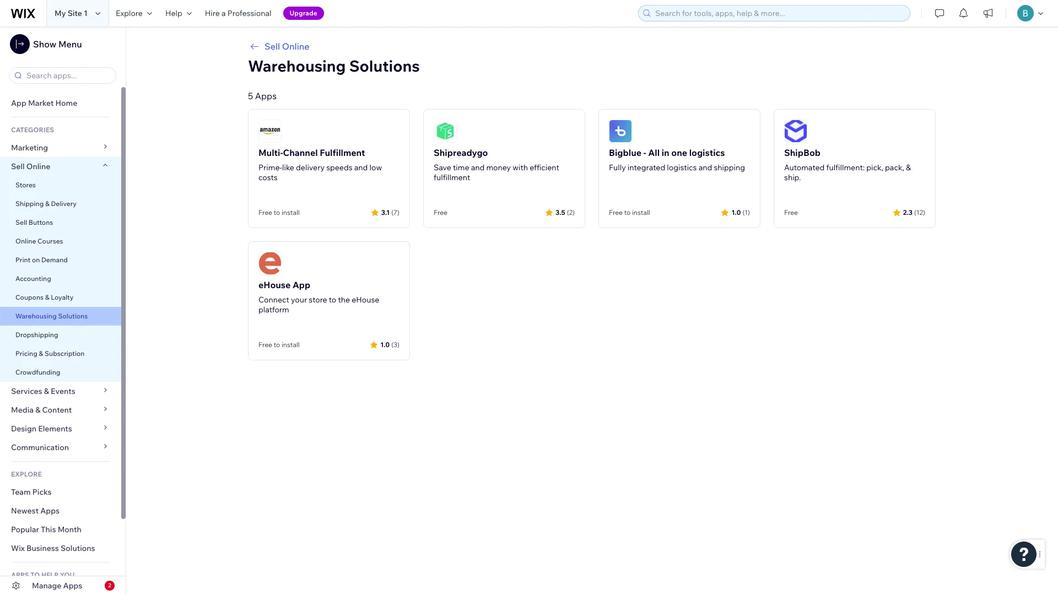 Task type: vqa. For each thing, say whether or not it's contained in the screenshot.
Dropshipping link
yes



Task type: describe. For each thing, give the bounding box(es) containing it.
picks
[[32, 487, 52, 497]]

shipreadygo save time and money with efficient fulfillment
[[434, 147, 560, 183]]

delivery
[[296, 163, 325, 173]]

0 horizontal spatial sell online link
[[0, 157, 121, 176]]

0 vertical spatial sell online
[[265, 41, 310, 52]]

marketing link
[[0, 138, 121, 157]]

ship.
[[785, 173, 802, 183]]

newest apps link
[[0, 502, 121, 521]]

free down fulfillment on the top left of page
[[434, 208, 448, 217]]

on
[[32, 256, 40, 264]]

sell buttons
[[15, 218, 53, 227]]

shipbob
[[785, 147, 821, 158]]

& for events
[[44, 387, 49, 397]]

1.0 (3)
[[381, 341, 400, 349]]

your
[[291, 295, 307, 305]]

connect
[[259, 295, 289, 305]]

& for delivery
[[45, 200, 50, 208]]

print on demand
[[15, 256, 68, 264]]

dropshipping link
[[0, 326, 121, 345]]

menu
[[58, 39, 82, 50]]

costs
[[259, 173, 278, 183]]

the
[[338, 295, 350, 305]]

categories
[[11, 126, 54, 134]]

help
[[41, 571, 58, 580]]

install for in
[[632, 208, 651, 217]]

demand
[[41, 256, 68, 264]]

professional
[[228, 8, 272, 18]]

(1)
[[743, 208, 751, 216]]

to inside ehouse app connect your store to the ehouse platform
[[329, 295, 337, 305]]

delivery
[[51, 200, 77, 208]]

help button
[[159, 0, 198, 26]]

multi-
[[259, 147, 283, 158]]

accounting link
[[0, 270, 121, 288]]

business
[[26, 544, 59, 554]]

bigblue
[[609, 147, 642, 158]]

pricing & subscription link
[[0, 345, 121, 363]]

design elements
[[11, 424, 72, 434]]

communication
[[11, 443, 71, 453]]

channel
[[283, 147, 318, 158]]

apps for newest apps
[[40, 506, 60, 516]]

coupons & loyalty
[[15, 293, 74, 302]]

free to install for in
[[609, 208, 651, 217]]

low
[[370, 163, 382, 173]]

print on demand link
[[0, 251, 121, 270]]

hire a professional
[[205, 8, 272, 18]]

communication link
[[0, 438, 121, 457]]

0 vertical spatial logistics
[[690, 147, 726, 158]]

1.0 for to
[[381, 341, 390, 349]]

free for bigblue ‑ all in one logistics
[[609, 208, 623, 217]]

services
[[11, 387, 42, 397]]

coupons & loyalty link
[[0, 288, 121, 307]]

ehouse app connect your store to the ehouse platform
[[259, 280, 380, 315]]

to for prime-
[[274, 208, 280, 217]]

to for your
[[274, 341, 280, 349]]

install for your
[[282, 341, 300, 349]]

shipreadygo logo image
[[434, 120, 457, 143]]

ehouse app logo image
[[259, 252, 282, 275]]

and inside bigblue ‑ all in one logistics fully integrated logistics and shipping
[[699, 163, 713, 173]]

1 vertical spatial online
[[26, 162, 50, 172]]

and inside 'multi-channel fulfillment prime-like delivery speeds and low costs'
[[354, 163, 368, 173]]

online courses
[[15, 237, 63, 245]]

0 horizontal spatial ehouse
[[259, 280, 291, 291]]

help
[[165, 8, 182, 18]]

3.5
[[556, 208, 566, 216]]

warehousing solutions inside sidebar "element"
[[15, 312, 88, 320]]

wix business solutions link
[[0, 539, 121, 558]]

month
[[58, 525, 82, 535]]

media
[[11, 405, 34, 415]]

subscription
[[45, 350, 85, 358]]

you
[[60, 571, 75, 580]]

site
[[68, 8, 82, 18]]

events
[[51, 387, 75, 397]]

shipping & delivery link
[[0, 195, 121, 213]]

free for multi-channel fulfillment
[[259, 208, 272, 217]]

explore
[[11, 470, 42, 479]]

fulfillment:
[[827, 163, 865, 173]]

a
[[222, 8, 226, 18]]

shipbob automated fulfillment: pick, pack, & ship.
[[785, 147, 912, 183]]

stores link
[[0, 176, 121, 195]]

speeds
[[327, 163, 353, 173]]

all
[[649, 147, 660, 158]]

platform
[[259, 305, 289, 315]]

manage
[[32, 581, 61, 591]]

& for loyalty
[[45, 293, 49, 302]]

and inside shipreadygo save time and money with efficient fulfillment
[[471, 163, 485, 173]]

marketing
[[11, 143, 48, 153]]

popular this month link
[[0, 521, 121, 539]]

pick,
[[867, 163, 884, 173]]

buttons
[[29, 218, 53, 227]]

upgrade
[[290, 9, 318, 17]]

crowdfunding link
[[0, 363, 121, 382]]



Task type: locate. For each thing, give the bounding box(es) containing it.
(2)
[[567, 208, 575, 216]]

free down costs
[[259, 208, 272, 217]]

sell online link
[[248, 40, 936, 53], [0, 157, 121, 176]]

store
[[309, 295, 327, 305]]

1.0 (1)
[[732, 208, 751, 216]]

0 horizontal spatial warehousing solutions
[[15, 312, 88, 320]]

free to install for your
[[259, 341, 300, 349]]

& left loyalty
[[45, 293, 49, 302]]

install down integrated
[[632, 208, 651, 217]]

& left delivery
[[45, 200, 50, 208]]

save
[[434, 163, 452, 173]]

0 horizontal spatial and
[[354, 163, 368, 173]]

sell buttons link
[[0, 213, 121, 232]]

team picks link
[[0, 483, 121, 502]]

3.1 (7)
[[382, 208, 400, 216]]

0 vertical spatial apps
[[255, 90, 277, 101]]

time
[[453, 163, 470, 173]]

sell online inside sidebar "element"
[[11, 162, 50, 172]]

elements
[[38, 424, 72, 434]]

Search apps... field
[[23, 68, 112, 83]]

shipping
[[15, 200, 44, 208]]

sidebar element
[[0, 26, 126, 596]]

& right 'media'
[[35, 405, 40, 415]]

this
[[41, 525, 56, 535]]

apps for 5 apps
[[255, 90, 277, 101]]

free down ship.
[[785, 208, 799, 217]]

to
[[30, 571, 40, 580]]

ehouse right the
[[352, 295, 380, 305]]

2.3
[[904, 208, 913, 216]]

3 and from the left
[[699, 163, 713, 173]]

install down the platform at the bottom left of the page
[[282, 341, 300, 349]]

newest apps
[[11, 506, 60, 516]]

5
[[248, 90, 253, 101]]

warehousing up "5 apps"
[[248, 56, 346, 76]]

loyalty
[[51, 293, 74, 302]]

1 horizontal spatial and
[[471, 163, 485, 173]]

0 vertical spatial sell online link
[[248, 40, 936, 53]]

apps
[[11, 571, 29, 580]]

in
[[662, 147, 670, 158]]

and left low
[[354, 163, 368, 173]]

1 horizontal spatial sell online
[[265, 41, 310, 52]]

0 horizontal spatial sell online
[[11, 162, 50, 172]]

1 vertical spatial warehousing
[[15, 312, 57, 320]]

1 vertical spatial logistics
[[667, 163, 697, 173]]

install for prime-
[[282, 208, 300, 217]]

online inside online courses link
[[15, 237, 36, 245]]

sell online down marketing
[[11, 162, 50, 172]]

1 horizontal spatial app
[[293, 280, 311, 291]]

(3)
[[392, 341, 400, 349]]

crowdfunding
[[15, 368, 60, 377]]

shipping & delivery
[[15, 200, 77, 208]]

1 vertical spatial 1.0
[[381, 341, 390, 349]]

0 vertical spatial app
[[11, 98, 26, 108]]

apps up this
[[40, 506, 60, 516]]

to down the platform at the bottom left of the page
[[274, 341, 280, 349]]

money
[[487, 163, 511, 173]]

courses
[[38, 237, 63, 245]]

app inside sidebar "element"
[[11, 98, 26, 108]]

warehousing solutions
[[248, 56, 420, 76], [15, 312, 88, 320]]

to for in
[[625, 208, 631, 217]]

0 vertical spatial sell
[[265, 41, 280, 52]]

0 horizontal spatial 1.0
[[381, 341, 390, 349]]

install
[[282, 208, 300, 217], [632, 208, 651, 217], [282, 341, 300, 349]]

popular this month
[[11, 525, 82, 535]]

online down upgrade "button"
[[282, 41, 310, 52]]

design elements link
[[0, 420, 121, 438]]

automated
[[785, 163, 825, 173]]

1 vertical spatial sell online link
[[0, 157, 121, 176]]

sell down professional
[[265, 41, 280, 52]]

hire a professional link
[[198, 0, 278, 26]]

& for subscription
[[39, 350, 43, 358]]

team picks
[[11, 487, 52, 497]]

1 horizontal spatial apps
[[63, 581, 82, 591]]

ehouse
[[259, 280, 291, 291], [352, 295, 380, 305]]

online
[[282, 41, 310, 52], [26, 162, 50, 172], [15, 237, 36, 245]]

1 vertical spatial ehouse
[[352, 295, 380, 305]]

1 horizontal spatial ehouse
[[352, 295, 380, 305]]

wix
[[11, 544, 25, 554]]

and
[[354, 163, 368, 173], [471, 163, 485, 173], [699, 163, 713, 173]]

0 horizontal spatial apps
[[40, 506, 60, 516]]

team
[[11, 487, 31, 497]]

free
[[259, 208, 272, 217], [434, 208, 448, 217], [609, 208, 623, 217], [785, 208, 799, 217], [259, 341, 272, 349]]

free to install down the platform at the bottom left of the page
[[259, 341, 300, 349]]

2 vertical spatial online
[[15, 237, 36, 245]]

install down like
[[282, 208, 300, 217]]

sell online down upgrade "button"
[[265, 41, 310, 52]]

home
[[55, 98, 77, 108]]

design
[[11, 424, 36, 434]]

1 horizontal spatial 1.0
[[732, 208, 741, 216]]

newest
[[11, 506, 39, 516]]

warehousing up dropshipping
[[15, 312, 57, 320]]

app market home link
[[0, 94, 121, 112]]

app left market
[[11, 98, 26, 108]]

apps for manage apps
[[63, 581, 82, 591]]

& inside "link"
[[39, 350, 43, 358]]

hire
[[205, 8, 220, 18]]

0 vertical spatial 1.0
[[732, 208, 741, 216]]

multi-channel fulfillment logo image
[[259, 120, 282, 143]]

& left 'events'
[[44, 387, 49, 397]]

shipreadygo
[[434, 147, 488, 158]]

0 vertical spatial solutions
[[349, 56, 420, 76]]

content
[[42, 405, 72, 415]]

app inside ehouse app connect your store to the ehouse platform
[[293, 280, 311, 291]]

free to install down fully at the top right of page
[[609, 208, 651, 217]]

5 apps
[[248, 90, 277, 101]]

online down marketing
[[26, 162, 50, 172]]

shipping
[[714, 163, 746, 173]]

Search for tools, apps, help & more... field
[[652, 6, 907, 21]]

free down the platform at the bottom left of the page
[[259, 341, 272, 349]]

free to install for prime-
[[259, 208, 300, 217]]

1 horizontal spatial warehousing
[[248, 56, 346, 76]]

app up the your at left
[[293, 280, 311, 291]]

1 vertical spatial apps
[[40, 506, 60, 516]]

sell up stores at the left top
[[11, 162, 25, 172]]

3.5 (2)
[[556, 208, 575, 216]]

‑
[[644, 147, 647, 158]]

show
[[33, 39, 56, 50]]

2 and from the left
[[471, 163, 485, 173]]

solutions
[[349, 56, 420, 76], [58, 312, 88, 320], [61, 544, 95, 554]]

coupons
[[15, 293, 44, 302]]

to left the
[[329, 295, 337, 305]]

sell for left sell online link
[[11, 162, 25, 172]]

& right the pack,
[[907, 163, 912, 173]]

1 vertical spatial warehousing solutions
[[15, 312, 88, 320]]

explore
[[116, 8, 143, 18]]

shipbob logo image
[[785, 120, 808, 143]]

2.3 (12)
[[904, 208, 926, 216]]

services & events link
[[0, 382, 121, 401]]

0 vertical spatial warehousing solutions
[[248, 56, 420, 76]]

multi-channel fulfillment prime-like delivery speeds and low costs
[[259, 147, 382, 183]]

free for ehouse app
[[259, 341, 272, 349]]

1 horizontal spatial warehousing solutions
[[248, 56, 420, 76]]

like
[[282, 163, 294, 173]]

services & events
[[11, 387, 75, 397]]

2 horizontal spatial apps
[[255, 90, 277, 101]]

2 vertical spatial solutions
[[61, 544, 95, 554]]

& inside shipbob automated fulfillment: pick, pack, & ship.
[[907, 163, 912, 173]]

0 vertical spatial warehousing
[[248, 56, 346, 76]]

1.0
[[732, 208, 741, 216], [381, 341, 390, 349]]

bigblue ‑ all in one logistics logo image
[[609, 120, 633, 143]]

media & content link
[[0, 401, 121, 420]]

market
[[28, 98, 54, 108]]

sell
[[265, 41, 280, 52], [11, 162, 25, 172], [15, 218, 27, 227]]

1 vertical spatial app
[[293, 280, 311, 291]]

0 vertical spatial online
[[282, 41, 310, 52]]

efficient
[[530, 163, 560, 173]]

0 horizontal spatial app
[[11, 98, 26, 108]]

1 and from the left
[[354, 163, 368, 173]]

and right time
[[471, 163, 485, 173]]

to down costs
[[274, 208, 280, 217]]

1.0 left (1)
[[732, 208, 741, 216]]

media & content
[[11, 405, 72, 415]]

sell left the buttons
[[15, 218, 27, 227]]

0 vertical spatial ehouse
[[259, 280, 291, 291]]

pricing & subscription
[[15, 350, 85, 358]]

0 horizontal spatial warehousing
[[15, 312, 57, 320]]

free down fully at the top right of page
[[609, 208, 623, 217]]

3.1
[[382, 208, 390, 216]]

2 vertical spatial apps
[[63, 581, 82, 591]]

2 vertical spatial sell
[[15, 218, 27, 227]]

online courses link
[[0, 232, 121, 251]]

and left shipping
[[699, 163, 713, 173]]

logistics up shipping
[[690, 147, 726, 158]]

ehouse up connect
[[259, 280, 291, 291]]

sell for sell buttons link
[[15, 218, 27, 227]]

online up print
[[15, 237, 36, 245]]

show menu
[[33, 39, 82, 50]]

apps right 5
[[255, 90, 277, 101]]

(12)
[[915, 208, 926, 216]]

fulfillment
[[320, 147, 365, 158]]

apps down you
[[63, 581, 82, 591]]

fulfillment
[[434, 173, 471, 183]]

1 horizontal spatial sell online link
[[248, 40, 936, 53]]

1.0 left (3)
[[381, 341, 390, 349]]

1 vertical spatial solutions
[[58, 312, 88, 320]]

show menu button
[[10, 34, 82, 54]]

prime-
[[259, 163, 282, 173]]

& right pricing
[[39, 350, 43, 358]]

warehousing inside sidebar "element"
[[15, 312, 57, 320]]

to down fully at the top right of page
[[625, 208, 631, 217]]

1 vertical spatial sell
[[11, 162, 25, 172]]

2 horizontal spatial and
[[699, 163, 713, 173]]

logistics down one
[[667, 163, 697, 173]]

(7)
[[392, 208, 400, 216]]

one
[[672, 147, 688, 158]]

1 vertical spatial sell online
[[11, 162, 50, 172]]

1.0 for logistics
[[732, 208, 741, 216]]

apps to help you
[[11, 571, 75, 580]]

& for content
[[35, 405, 40, 415]]

free to install down costs
[[259, 208, 300, 217]]



